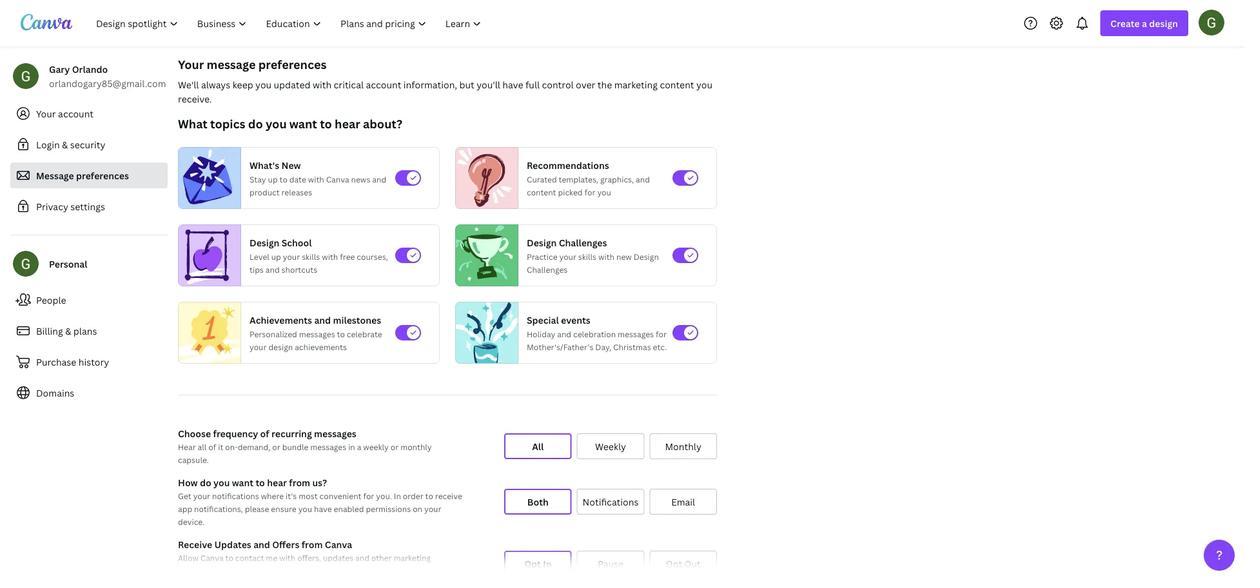 Task type: describe. For each thing, give the bounding box(es) containing it.
day,
[[596, 342, 612, 352]]

for inside recommendations curated templates, graphics, and content picked for you
[[585, 187, 596, 197]]

to inside achievements and milestones personalized messages to celebrate your design achievements
[[337, 329, 345, 339]]

choose frequency of recurring messages hear all of it on-demand, or bundle messages in a weekly or monthly capsule.
[[178, 427, 432, 465]]

All button
[[504, 433, 572, 459]]

always
[[201, 78, 230, 91]]

device.
[[178, 516, 205, 527]]

allow
[[178, 552, 199, 563]]

your right on
[[424, 503, 441, 514]]

convenient
[[320, 491, 362, 501]]

monthly
[[665, 440, 702, 452]]

to up what's new stay up to date with canva news and product releases at the top left
[[320, 116, 332, 132]]

opt out
[[666, 558, 701, 570]]

security
[[70, 138, 105, 151]]

frequency
[[213, 427, 258, 440]]

your account
[[36, 107, 94, 120]]

to up where
[[256, 476, 265, 489]]

billing
[[36, 325, 63, 337]]

and up the me
[[254, 538, 270, 551]]

top level navigation element
[[88, 10, 492, 36]]

sending
[[288, 565, 317, 576]]

marketing for other
[[394, 552, 431, 563]]

design challenges practice your skills with new design challenges
[[527, 236, 659, 275]]

0 vertical spatial challenges
[[559, 236, 607, 249]]

people link
[[10, 287, 168, 313]]

permissions
[[366, 503, 411, 514]]

email
[[672, 496, 695, 508]]

receive.
[[178, 93, 212, 105]]

message
[[207, 56, 256, 72]]

updates
[[215, 538, 251, 551]]

design school level up your skills with free courses, tips and shortcuts
[[250, 236, 388, 275]]

templates,
[[559, 174, 599, 184]]

recommendations
[[527, 159, 609, 171]]

Monthly button
[[650, 433, 717, 459]]

we'll inside the we'll always keep you updated with critical account information, but you'll have full control over the marketing content you receive.
[[178, 78, 199, 91]]

topic image for special events
[[456, 299, 518, 367]]

receive
[[435, 491, 462, 501]]

1 horizontal spatial or
[[391, 442, 399, 452]]

and inside design school level up your skills with free courses, tips and shortcuts
[[266, 264, 280, 275]]

and left other
[[355, 552, 370, 563]]

your right get
[[193, 491, 210, 501]]

we'll always keep you updated with critical account information, but you'll have full control over the marketing content you receive.
[[178, 78, 713, 105]]

0 horizontal spatial preferences
[[76, 169, 129, 182]]

1 horizontal spatial preferences
[[258, 56, 327, 72]]

recurring
[[272, 427, 312, 440]]

in inside button
[[543, 558, 552, 570]]

create a design
[[1111, 17, 1178, 29]]

picked
[[558, 187, 583, 197]]

login & security
[[36, 138, 105, 151]]

monthly
[[401, 442, 432, 452]]

login & security link
[[10, 132, 168, 157]]

Notifications button
[[577, 489, 645, 515]]

celebrate
[[347, 329, 382, 339]]

0 vertical spatial want
[[290, 116, 317, 132]]

gary orlando orlandogary85@gmail.com
[[49, 63, 166, 89]]

receive
[[178, 538, 212, 551]]

hear inside how do you want to hear from us? get your notifications where it's most convenient for you. in order to receive app notifications, please ensure you have enabled permissions on your device.
[[267, 476, 287, 489]]

where
[[261, 491, 284, 501]]

gary orlando image
[[1199, 10, 1225, 35]]

it's
[[286, 491, 297, 501]]

control
[[542, 78, 574, 91]]

Weekly button
[[577, 433, 645, 459]]

achievements and milestones personalized messages to celebrate your design achievements
[[250, 314, 382, 352]]

0 horizontal spatial of
[[208, 442, 216, 452]]

updated
[[274, 78, 311, 91]]

messages inside "receive updates and offers from canva allow canva to contact me with offers, updates and other marketing communications. we'll pause sending marketing messages for 3 months, or you can unsubscribe from all."
[[358, 565, 394, 576]]

full
[[526, 78, 540, 91]]

keep
[[233, 78, 253, 91]]

have inside how do you want to hear from us? get your notifications where it's most convenient for you. in order to receive app notifications, please ensure you have enabled permissions on your device.
[[314, 503, 332, 514]]

Email button
[[650, 489, 717, 515]]

achievements
[[250, 314, 312, 326]]

events
[[561, 314, 591, 326]]

unsubscribe
[[209, 578, 255, 581]]

gary
[[49, 63, 70, 75]]

orlandogary85@gmail.com
[[49, 77, 166, 89]]

and inside recommendations curated templates, graphics, and content picked for you
[[636, 174, 650, 184]]

1 vertical spatial from
[[302, 538, 323, 551]]

date
[[289, 174, 306, 184]]

from inside how do you want to hear from us? get your notifications where it's most convenient for you. in order to receive app notifications, please ensure you have enabled permissions on your device.
[[289, 476, 310, 489]]

milestones
[[333, 314, 381, 326]]

your account link
[[10, 101, 168, 126]]

message preferences
[[36, 169, 129, 182]]

design inside dropdown button
[[1150, 17, 1178, 29]]

over
[[576, 78, 596, 91]]

contact
[[235, 552, 264, 563]]

what's
[[250, 159, 279, 171]]

Opt In button
[[504, 551, 572, 577]]

news
[[351, 174, 370, 184]]

courses,
[[357, 251, 388, 262]]

graphics,
[[600, 174, 634, 184]]

pause
[[598, 558, 624, 570]]

you inside "receive updates and offers from canva allow canva to contact me with offers, updates and other marketing communications. we'll pause sending marketing messages for 3 months, or you can unsubscribe from all."
[[178, 578, 192, 581]]

messages inside achievements and milestones personalized messages to celebrate your design achievements
[[299, 329, 335, 339]]

messages up the "in"
[[314, 427, 357, 440]]

enabled
[[334, 503, 364, 514]]

domains
[[36, 387, 74, 399]]

me
[[266, 552, 278, 563]]

& for login
[[62, 138, 68, 151]]

have inside the we'll always keep you updated with critical account information, but you'll have full control over the marketing content you receive.
[[503, 78, 523, 91]]

Pause button
[[577, 551, 645, 577]]

etc.
[[653, 342, 667, 352]]

you.
[[376, 491, 392, 501]]

how do you want to hear from us? get your notifications where it's most convenient for you. in order to receive app notifications, please ensure you have enabled permissions on your device.
[[178, 476, 462, 527]]

create
[[1111, 17, 1140, 29]]

all
[[532, 440, 544, 452]]

stay
[[250, 174, 266, 184]]

we'll inside "receive updates and offers from canva allow canva to contact me with offers, updates and other marketing communications. we'll pause sending marketing messages for 3 months, or you can unsubscribe from all."
[[244, 565, 262, 576]]

canva for canva
[[200, 552, 224, 563]]

hear
[[178, 442, 196, 452]]

weekly
[[595, 440, 626, 452]]

most
[[299, 491, 318, 501]]

people
[[36, 294, 66, 306]]

free
[[340, 251, 355, 262]]

Both button
[[504, 489, 572, 515]]

messages left the "in"
[[310, 442, 347, 452]]

your message preferences
[[178, 56, 327, 72]]

domains link
[[10, 380, 168, 406]]

but
[[460, 78, 475, 91]]

orlando
[[72, 63, 108, 75]]



Task type: locate. For each thing, give the bounding box(es) containing it.
1 horizontal spatial account
[[366, 78, 401, 91]]

on-
[[225, 442, 238, 452]]

practice
[[527, 251, 558, 262]]

0 horizontal spatial marketing
[[319, 565, 356, 576]]

want inside how do you want to hear from us? get your notifications where it's most convenient for you. in order to receive app notifications, please ensure you have enabled permissions on your device.
[[232, 476, 254, 489]]

your
[[283, 251, 300, 262], [560, 251, 577, 262], [250, 342, 267, 352], [193, 491, 210, 501], [424, 503, 441, 514]]

canva up updates
[[325, 538, 352, 551]]

your for your message preferences
[[178, 56, 204, 72]]

with inside design challenges practice your skills with new design challenges
[[599, 251, 615, 262]]

topic image left curated
[[456, 147, 513, 209]]

for left you.
[[363, 491, 374, 501]]

for left 3
[[396, 565, 407, 576]]

your for your account
[[36, 107, 56, 120]]

1 vertical spatial your
[[36, 107, 56, 120]]

1 vertical spatial in
[[543, 558, 552, 570]]

offers
[[272, 538, 300, 551]]

with inside design school level up your skills with free courses, tips and shortcuts
[[322, 251, 338, 262]]

your inside design challenges practice your skills with new design challenges
[[560, 251, 577, 262]]

0 horizontal spatial hear
[[267, 476, 287, 489]]

topic image left the practice at left top
[[456, 224, 513, 286]]

want up "notifications"
[[232, 476, 254, 489]]

1 horizontal spatial do
[[248, 116, 263, 132]]

with inside what's new stay up to date with canva news and product releases
[[308, 174, 324, 184]]

2 opt from the left
[[666, 558, 683, 570]]

1 horizontal spatial design
[[1150, 17, 1178, 29]]

product
[[250, 187, 280, 197]]

messages up achievements
[[299, 329, 335, 339]]

design up level
[[250, 236, 280, 249]]

to right the order
[[425, 491, 433, 501]]

and inside what's new stay up to date with canva news and product releases
[[372, 174, 386, 184]]

what topics do you want to hear about?
[[178, 116, 402, 132]]

a inside choose frequency of recurring messages hear all of it on-demand, or bundle messages in a weekly or monthly capsule.
[[357, 442, 361, 452]]

privacy settings link
[[10, 194, 168, 219]]

1 horizontal spatial your
[[178, 56, 204, 72]]

recommendations curated templates, graphics, and content picked for you
[[527, 159, 650, 197]]

and inside achievements and milestones personalized messages to celebrate your design achievements
[[314, 314, 331, 326]]

both
[[527, 496, 549, 508]]

2 horizontal spatial marketing
[[614, 78, 658, 91]]

on
[[413, 503, 422, 514]]

hear left about?
[[335, 116, 360, 132]]

account inside the we'll always keep you updated with critical account information, but you'll have full control over the marketing content you receive.
[[366, 78, 401, 91]]

messages down other
[[358, 565, 394, 576]]

order
[[403, 491, 424, 501]]

shortcuts
[[282, 264, 317, 275]]

special events holiday and celebration messages for mother's/father's day, christmas etc.
[[527, 314, 667, 352]]

topic image for achievements and milestones
[[179, 299, 241, 367]]

2 vertical spatial from
[[257, 578, 275, 581]]

design inside design school level up your skills with free courses, tips and shortcuts
[[250, 236, 280, 249]]

0 horizontal spatial in
[[394, 491, 401, 501]]

or right months,
[[448, 565, 456, 576]]

offers,
[[297, 552, 321, 563]]

0 vertical spatial we'll
[[178, 78, 199, 91]]

2 horizontal spatial or
[[448, 565, 456, 576]]

account
[[366, 78, 401, 91], [58, 107, 94, 120]]

0 vertical spatial preferences
[[258, 56, 327, 72]]

notifications
[[583, 496, 639, 508]]

billing & plans
[[36, 325, 97, 337]]

0 horizontal spatial account
[[58, 107, 94, 120]]

to
[[320, 116, 332, 132], [280, 174, 288, 184], [337, 329, 345, 339], [256, 476, 265, 489], [425, 491, 433, 501], [225, 552, 233, 563]]

for down templates,
[[585, 187, 596, 197]]

a inside create a design dropdown button
[[1142, 17, 1147, 29]]

preferences down login & security link
[[76, 169, 129, 182]]

0 horizontal spatial design
[[269, 342, 293, 352]]

account inside your account link
[[58, 107, 94, 120]]

other
[[371, 552, 392, 563]]

topic image left stay
[[179, 147, 235, 209]]

plans
[[73, 325, 97, 337]]

3
[[409, 565, 414, 576]]

critical
[[334, 78, 364, 91]]

billing & plans link
[[10, 318, 168, 344]]

opt left out
[[666, 558, 683, 570]]

with left critical
[[313, 78, 332, 91]]

0 vertical spatial your
[[178, 56, 204, 72]]

opt inside opt out button
[[666, 558, 683, 570]]

1 vertical spatial have
[[314, 503, 332, 514]]

pause
[[264, 565, 286, 576]]

0 horizontal spatial content
[[527, 187, 556, 197]]

& for billing
[[65, 325, 71, 337]]

for inside "receive updates and offers from canva allow canva to contact me with offers, updates and other marketing communications. we'll pause sending marketing messages for 3 months, or you can unsubscribe from all."
[[396, 565, 407, 576]]

opt for opt in
[[524, 558, 541, 570]]

mother's/father's
[[527, 342, 594, 352]]

0 vertical spatial have
[[503, 78, 523, 91]]

marketing for the
[[614, 78, 658, 91]]

personalized
[[250, 329, 297, 339]]

with right date
[[308, 174, 324, 184]]

demand,
[[238, 442, 271, 452]]

design
[[1150, 17, 1178, 29], [269, 342, 293, 352]]

skills
[[302, 251, 320, 262], [578, 251, 597, 262]]

weekly
[[363, 442, 389, 452]]

0 horizontal spatial do
[[200, 476, 211, 489]]

messages
[[299, 329, 335, 339], [618, 329, 654, 339], [314, 427, 357, 440], [310, 442, 347, 452], [358, 565, 394, 576]]

curated
[[527, 174, 557, 184]]

ensure
[[271, 503, 297, 514]]

special
[[527, 314, 559, 326]]

do right how
[[200, 476, 211, 489]]

capsule.
[[178, 454, 209, 465]]

opt inside opt in button
[[524, 558, 541, 570]]

canva inside what's new stay up to date with canva news and product releases
[[326, 174, 349, 184]]

1 horizontal spatial of
[[260, 427, 269, 440]]

marketing up 3
[[394, 552, 431, 563]]

up for what's
[[268, 174, 278, 184]]

holiday
[[527, 329, 556, 339]]

or inside "receive updates and offers from canva allow canva to contact me with offers, updates and other marketing communications. we'll pause sending marketing messages for 3 months, or you can unsubscribe from all."
[[448, 565, 456, 576]]

with left free
[[322, 251, 338, 262]]

2 skills from the left
[[578, 251, 597, 262]]

1 horizontal spatial content
[[660, 78, 694, 91]]

0 vertical spatial of
[[260, 427, 269, 440]]

and right graphics,
[[636, 174, 650, 184]]

message preferences link
[[10, 163, 168, 188]]

receive updates and offers from canva allow canva to contact me with offers, updates and other marketing communications. we'll pause sending marketing messages for 3 months, or you can unsubscribe from all.
[[178, 538, 456, 581]]

with inside "receive updates and offers from canva allow canva to contact me with offers, updates and other marketing communications. we'll pause sending marketing messages for 3 months, or you can unsubscribe from all."
[[279, 552, 296, 563]]

privacy settings
[[36, 200, 105, 213]]

content inside recommendations curated templates, graphics, and content picked for you
[[527, 187, 556, 197]]

0 horizontal spatial want
[[232, 476, 254, 489]]

purchase history link
[[10, 349, 168, 375]]

0 vertical spatial from
[[289, 476, 310, 489]]

in right you.
[[394, 491, 401, 501]]

with inside the we'll always keep you updated with critical account information, but you'll have full control over the marketing content you receive.
[[313, 78, 332, 91]]

for inside how do you want to hear from us? get your notifications where it's most convenient for you. in order to receive app notifications, please ensure you have enabled permissions on your device.
[[363, 491, 374, 501]]

topic image for design school
[[179, 224, 235, 286]]

or left "bundle"
[[272, 442, 280, 452]]

skills up shortcuts
[[302, 251, 320, 262]]

with down offers
[[279, 552, 296, 563]]

0 horizontal spatial skills
[[302, 251, 320, 262]]

1 horizontal spatial a
[[1142, 17, 1147, 29]]

in inside how do you want to hear from us? get your notifications where it's most convenient for you. in order to receive app notifications, please ensure you have enabled permissions on your device.
[[394, 491, 401, 501]]

1 vertical spatial &
[[65, 325, 71, 337]]

1 vertical spatial challenges
[[527, 264, 568, 275]]

1 vertical spatial a
[[357, 442, 361, 452]]

create a design button
[[1101, 10, 1189, 36]]

0 vertical spatial a
[[1142, 17, 1147, 29]]

0 vertical spatial design
[[1150, 17, 1178, 29]]

0 horizontal spatial have
[[314, 503, 332, 514]]

and up 'mother's/father's'
[[557, 329, 572, 339]]

1 vertical spatial account
[[58, 107, 94, 120]]

canva for date
[[326, 174, 349, 184]]

topic image left "holiday" at bottom
[[456, 299, 518, 367]]

design down personalized
[[269, 342, 293, 352]]

want down the updated
[[290, 116, 317, 132]]

you'll
[[477, 78, 500, 91]]

have left full
[[503, 78, 523, 91]]

up inside what's new stay up to date with canva news and product releases
[[268, 174, 278, 184]]

or right weekly
[[391, 442, 399, 452]]

do inside how do you want to hear from us? get your notifications where it's most convenient for you. in order to receive app notifications, please ensure you have enabled permissions on your device.
[[200, 476, 211, 489]]

topic image left personalized
[[179, 299, 241, 367]]

we'll
[[178, 78, 199, 91], [244, 565, 262, 576]]

challenges down the practice at left top
[[527, 264, 568, 275]]

0 vertical spatial canva
[[326, 174, 349, 184]]

login
[[36, 138, 60, 151]]

of left it
[[208, 442, 216, 452]]

design inside achievements and milestones personalized messages to celebrate your design achievements
[[269, 342, 293, 352]]

can
[[194, 578, 207, 581]]

how
[[178, 476, 198, 489]]

design for design challenges
[[527, 236, 557, 249]]

1 horizontal spatial opt
[[666, 558, 683, 570]]

preferences up the updated
[[258, 56, 327, 72]]

1 vertical spatial do
[[200, 476, 211, 489]]

1 vertical spatial hear
[[267, 476, 287, 489]]

to left date
[[280, 174, 288, 184]]

and right tips
[[266, 264, 280, 275]]

of up demand,
[[260, 427, 269, 440]]

0 horizontal spatial or
[[272, 442, 280, 452]]

skills inside design school level up your skills with free courses, tips and shortcuts
[[302, 251, 320, 262]]

a right create
[[1142, 17, 1147, 29]]

messages up christmas
[[618, 329, 654, 339]]

your inside design school level up your skills with free courses, tips and shortcuts
[[283, 251, 300, 262]]

we'll down 'contact'
[[244, 565, 262, 576]]

1 vertical spatial we'll
[[244, 565, 262, 576]]

0 vertical spatial do
[[248, 116, 263, 132]]

celebration
[[573, 329, 616, 339]]

1 vertical spatial of
[[208, 442, 216, 452]]

1 skills from the left
[[302, 251, 320, 262]]

new
[[617, 251, 632, 262]]

from down pause
[[257, 578, 275, 581]]

hear up where
[[267, 476, 287, 489]]

opt down 'both'
[[524, 558, 541, 570]]

0 horizontal spatial opt
[[524, 558, 541, 570]]

account up login & security
[[58, 107, 94, 120]]

notifications
[[212, 491, 259, 501]]

updates
[[323, 552, 354, 563]]

design right new
[[634, 251, 659, 262]]

canva left news
[[326, 174, 349, 184]]

skills inside design challenges practice your skills with new design challenges
[[578, 251, 597, 262]]

marketing
[[614, 78, 658, 91], [394, 552, 431, 563], [319, 565, 356, 576]]

what's new stay up to date with canva news and product releases
[[250, 159, 386, 197]]

to down updates
[[225, 552, 233, 563]]

1 vertical spatial canva
[[325, 538, 352, 551]]

0 vertical spatial hear
[[335, 116, 360, 132]]

2 vertical spatial marketing
[[319, 565, 356, 576]]

1 horizontal spatial design
[[527, 236, 557, 249]]

1 horizontal spatial want
[[290, 116, 317, 132]]

to inside what's new stay up to date with canva news and product releases
[[280, 174, 288, 184]]

canva
[[326, 174, 349, 184], [325, 538, 352, 551], [200, 552, 224, 563]]

0 vertical spatial marketing
[[614, 78, 658, 91]]

topic image for what's new
[[179, 147, 235, 209]]

1 vertical spatial up
[[271, 251, 281, 262]]

0 vertical spatial content
[[660, 78, 694, 91]]

messages inside special events holiday and celebration messages for mother's/father's day, christmas etc.
[[618, 329, 654, 339]]

level
[[250, 251, 270, 262]]

and right news
[[372, 174, 386, 184]]

your up 'always' at the top
[[178, 56, 204, 72]]

1 horizontal spatial hear
[[335, 116, 360, 132]]

settings
[[70, 200, 105, 213]]

you inside recommendations curated templates, graphics, and content picked for you
[[598, 187, 611, 197]]

your down personalized
[[250, 342, 267, 352]]

your
[[178, 56, 204, 72], [36, 107, 56, 120]]

marketing down updates
[[319, 565, 356, 576]]

topics
[[210, 116, 245, 132]]

of
[[260, 427, 269, 440], [208, 442, 216, 452]]

with left new
[[599, 251, 615, 262]]

& left plans
[[65, 325, 71, 337]]

your down the school
[[283, 251, 300, 262]]

all.
[[277, 578, 288, 581]]

1 horizontal spatial have
[[503, 78, 523, 91]]

we'll up receive.
[[178, 78, 199, 91]]

achievements
[[295, 342, 347, 352]]

opt for opt out
[[666, 558, 683, 570]]

to down milestones
[[337, 329, 345, 339]]

content
[[660, 78, 694, 91], [527, 187, 556, 197]]

1 vertical spatial preferences
[[76, 169, 129, 182]]

a right the "in"
[[357, 442, 361, 452]]

0 vertical spatial up
[[268, 174, 278, 184]]

in down both button
[[543, 558, 552, 570]]

design right create
[[1150, 17, 1178, 29]]

up right level
[[271, 251, 281, 262]]

Opt Out button
[[650, 551, 717, 577]]

do right topics
[[248, 116, 263, 132]]

in
[[348, 442, 355, 452]]

for inside special events holiday and celebration messages for mother's/father's day, christmas etc.
[[656, 329, 667, 339]]

2 vertical spatial canva
[[200, 552, 224, 563]]

design up the practice at left top
[[527, 236, 557, 249]]

topic image for recommendations
[[456, 147, 513, 209]]

design for design school
[[250, 236, 280, 249]]

your right the practice at left top
[[560, 251, 577, 262]]

for up etc.
[[656, 329, 667, 339]]

have
[[503, 78, 523, 91], [314, 503, 332, 514]]

to inside "receive updates and offers from canva allow canva to contact me with offers, updates and other marketing communications. we'll pause sending marketing messages for 3 months, or you can unsubscribe from all."
[[225, 552, 233, 563]]

it
[[218, 442, 223, 452]]

skills left new
[[578, 251, 597, 262]]

& right login
[[62, 138, 68, 151]]

1 vertical spatial content
[[527, 187, 556, 197]]

0 horizontal spatial your
[[36, 107, 56, 120]]

0 vertical spatial &
[[62, 138, 68, 151]]

0 vertical spatial account
[[366, 78, 401, 91]]

topic image
[[179, 147, 235, 209], [456, 147, 513, 209], [179, 224, 235, 286], [456, 224, 513, 286], [179, 299, 241, 367], [456, 299, 518, 367]]

1 horizontal spatial we'll
[[244, 565, 262, 576]]

marketing inside the we'll always keep you updated with critical account information, but you'll have full control over the marketing content you receive.
[[614, 78, 658, 91]]

0 vertical spatial in
[[394, 491, 401, 501]]

1 horizontal spatial marketing
[[394, 552, 431, 563]]

get
[[178, 491, 191, 501]]

0 horizontal spatial we'll
[[178, 78, 199, 91]]

challenges down picked on the top left
[[559, 236, 607, 249]]

2 horizontal spatial design
[[634, 251, 659, 262]]

1 vertical spatial marketing
[[394, 552, 431, 563]]

opt
[[524, 558, 541, 570], [666, 558, 683, 570]]

your inside achievements and milestones personalized messages to celebrate your design achievements
[[250, 342, 267, 352]]

1 opt from the left
[[524, 558, 541, 570]]

choose
[[178, 427, 211, 440]]

up right stay
[[268, 174, 278, 184]]

0 horizontal spatial design
[[250, 236, 280, 249]]

account right critical
[[366, 78, 401, 91]]

1 horizontal spatial skills
[[578, 251, 597, 262]]

christmas
[[613, 342, 651, 352]]

from up 'offers,'
[[302, 538, 323, 551]]

1 vertical spatial design
[[269, 342, 293, 352]]

and up achievements
[[314, 314, 331, 326]]

1 vertical spatial want
[[232, 476, 254, 489]]

canva up communications.
[[200, 552, 224, 563]]

from up "it's"
[[289, 476, 310, 489]]

have down most
[[314, 503, 332, 514]]

topic image for design challenges
[[456, 224, 513, 286]]

your up login
[[36, 107, 56, 120]]

marketing right the
[[614, 78, 658, 91]]

content inside the we'll always keep you updated with critical account information, but you'll have full control over the marketing content you receive.
[[660, 78, 694, 91]]

up for design
[[271, 251, 281, 262]]

0 horizontal spatial a
[[357, 442, 361, 452]]

topic image left tips
[[179, 224, 235, 286]]

opt in
[[524, 558, 552, 570]]

and inside special events holiday and celebration messages for mother's/father's day, christmas etc.
[[557, 329, 572, 339]]

and
[[372, 174, 386, 184], [636, 174, 650, 184], [266, 264, 280, 275], [314, 314, 331, 326], [557, 329, 572, 339], [254, 538, 270, 551], [355, 552, 370, 563]]

1 horizontal spatial in
[[543, 558, 552, 570]]

up inside design school level up your skills with free courses, tips and shortcuts
[[271, 251, 281, 262]]



Task type: vqa. For each thing, say whether or not it's contained in the screenshot.


